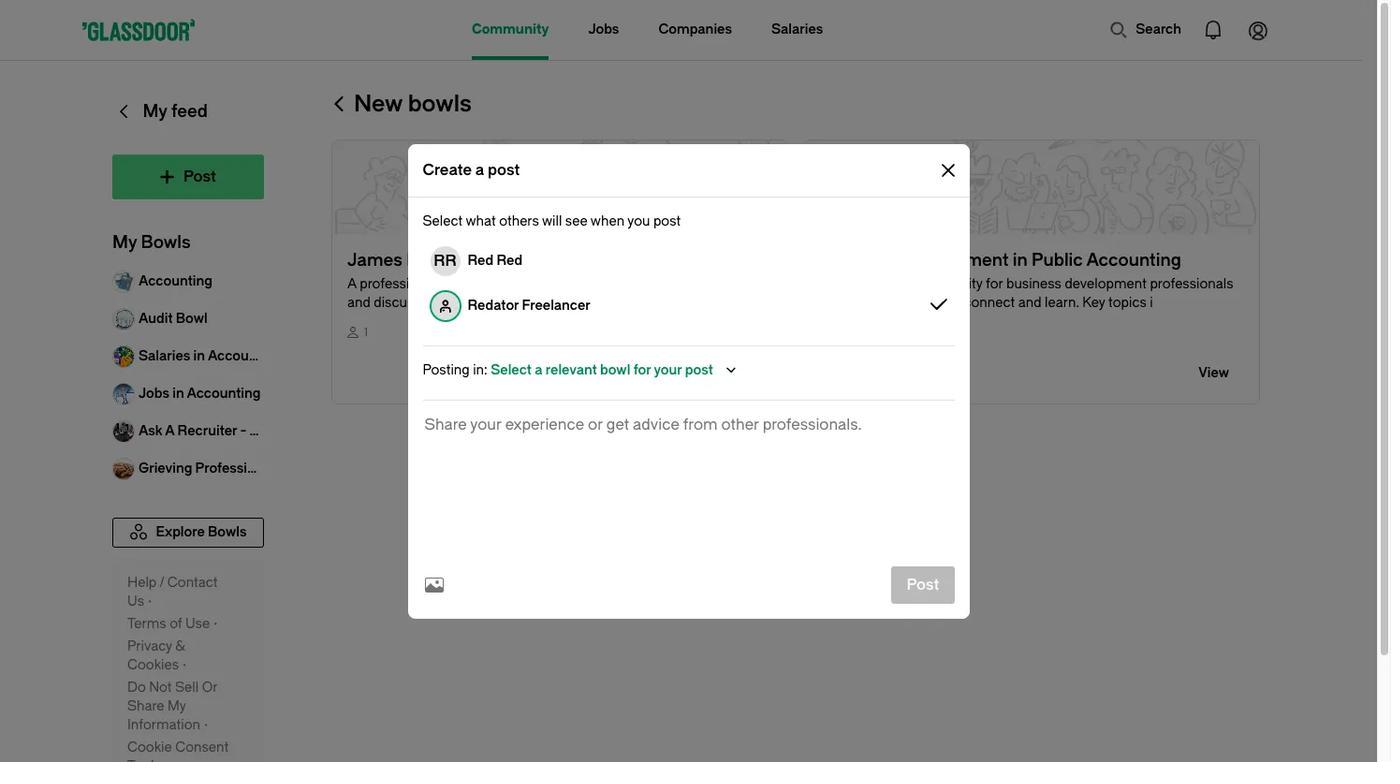 Task type: locate. For each thing, give the bounding box(es) containing it.
post right your
[[685, 362, 713, 378]]

1 vertical spatial select
[[491, 362, 532, 378]]

create a post
[[423, 161, 520, 178]]

others
[[499, 213, 539, 229]]

2 vertical spatial post
[[685, 362, 713, 378]]

redator freelancer
[[468, 297, 591, 313]]

2 horizontal spatial post
[[685, 362, 713, 378]]

bowl
[[600, 362, 631, 378]]

toogle identity element
[[430, 246, 460, 276]]

companies link
[[659, 0, 732, 60]]

new
[[354, 91, 403, 117]]

select left what
[[423, 213, 463, 229]]

a left relevant
[[535, 362, 543, 378]]

red
[[468, 252, 494, 268], [497, 252, 523, 268]]

community
[[472, 22, 549, 37]]

posting
[[423, 362, 470, 378]]

1 horizontal spatial red
[[497, 252, 523, 268]]

0 vertical spatial post
[[488, 161, 520, 178]]

0 horizontal spatial post
[[488, 161, 520, 178]]

a
[[476, 161, 484, 178], [535, 362, 543, 378]]

1 vertical spatial a
[[535, 362, 543, 378]]

2 red from the left
[[497, 252, 523, 268]]

relevant
[[546, 362, 597, 378]]

select
[[423, 213, 463, 229], [491, 362, 532, 378]]

toogle identity image
[[430, 291, 460, 321]]

0 horizontal spatial select
[[423, 213, 463, 229]]

redator
[[468, 297, 519, 313]]

red right r r
[[468, 252, 494, 268]]

r left red red
[[445, 251, 457, 269]]

r
[[434, 251, 445, 269], [445, 251, 457, 269]]

posting in: select a relevant bowl for your post
[[423, 362, 713, 378]]

r up toogle identity icon
[[434, 251, 445, 269]]

0 horizontal spatial a
[[476, 161, 484, 178]]

post
[[488, 161, 520, 178], [654, 213, 681, 229], [685, 362, 713, 378]]

0 horizontal spatial red
[[468, 252, 494, 268]]

1 horizontal spatial select
[[491, 362, 532, 378]]

create
[[423, 161, 472, 178]]

post right you
[[654, 213, 681, 229]]

red down others on the top left
[[497, 252, 523, 268]]

will
[[542, 213, 562, 229]]

select right in:
[[491, 362, 532, 378]]

a right create
[[476, 161, 484, 178]]

1 horizontal spatial post
[[654, 213, 681, 229]]

post up others on the top left
[[488, 161, 520, 178]]



Task type: describe. For each thing, give the bounding box(es) containing it.
1 r from the left
[[434, 251, 445, 269]]

Share your experience or get advice from other professionals. text field
[[423, 415, 955, 551]]

in:
[[473, 362, 488, 378]]

salaries link
[[772, 0, 823, 60]]

1 vertical spatial post
[[654, 213, 681, 229]]

new bowls
[[354, 91, 472, 117]]

jobs
[[589, 22, 619, 37]]

1 horizontal spatial a
[[535, 362, 543, 378]]

red red
[[468, 252, 523, 268]]

salaries
[[772, 22, 823, 37]]

1 button
[[332, 140, 789, 404]]

1 link
[[347, 324, 773, 358]]

bowls
[[408, 91, 472, 117]]

you
[[628, 213, 650, 229]]

freelancer
[[522, 297, 591, 313]]

your
[[654, 362, 682, 378]]

community link
[[472, 0, 549, 60]]

redator freelancer menu item
[[423, 283, 955, 328]]

see
[[565, 213, 588, 229]]

0 vertical spatial select
[[423, 213, 463, 229]]

what
[[466, 213, 496, 229]]

select what others will see when you post
[[423, 213, 681, 229]]

when
[[591, 213, 625, 229]]

0 vertical spatial a
[[476, 161, 484, 178]]

r r
[[434, 251, 457, 269]]

1 red from the left
[[468, 252, 494, 268]]

for
[[634, 362, 651, 378]]

jobs link
[[589, 0, 619, 60]]

2 r from the left
[[445, 251, 457, 269]]

companies
[[659, 22, 732, 37]]

1
[[364, 326, 368, 339]]



Task type: vqa. For each thing, say whether or not it's contained in the screenshot.
Replied at the bottom of the page
no



